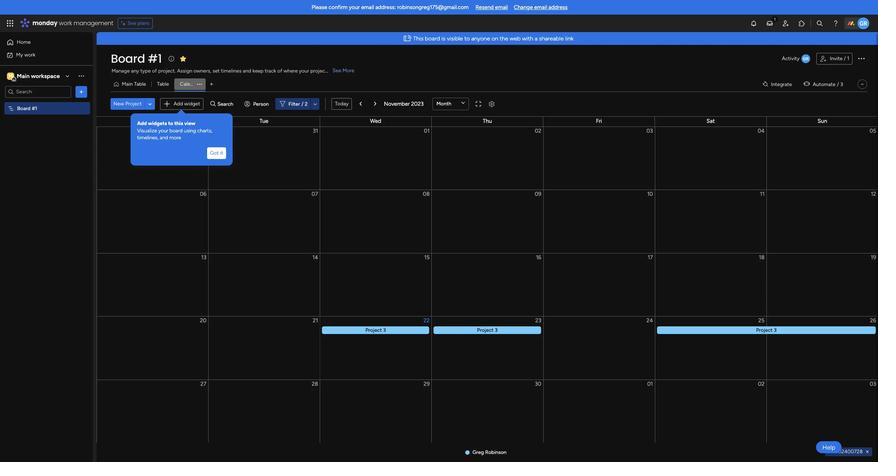 Task type: vqa. For each thing, say whether or not it's contained in the screenshot.
Propose changes and updates
no



Task type: locate. For each thing, give the bounding box(es) containing it.
list arrow image
[[360, 102, 362, 106], [374, 102, 376, 106]]

main inside workspace selection element
[[17, 72, 30, 79]]

board #1 inside list box
[[17, 105, 37, 111]]

board
[[425, 35, 440, 42], [169, 127, 183, 134]]

board up any
[[111, 50, 145, 67]]

mon
[[147, 118, 158, 124]]

board up more
[[169, 127, 183, 134]]

help
[[822, 444, 835, 451]]

1 horizontal spatial /
[[837, 81, 839, 87]]

today
[[335, 101, 349, 107]]

table
[[134, 81, 146, 87], [157, 81, 169, 87]]

0 vertical spatial see
[[128, 20, 136, 26]]

0 horizontal spatial see
[[128, 20, 136, 26]]

1 vertical spatial #1
[[32, 105, 37, 111]]

1 vertical spatial board #1
[[17, 105, 37, 111]]

/ for 3
[[837, 81, 839, 87]]

work right my
[[24, 52, 35, 58]]

add inside add widgets to this view visualize your board using charts, timelines, and more got it
[[137, 120, 147, 127]]

1 vertical spatial main
[[122, 81, 133, 87]]

to right visible
[[464, 35, 470, 42]]

of
[[152, 68, 157, 74], [277, 68, 282, 74]]

0 horizontal spatial of
[[152, 68, 157, 74]]

more
[[343, 67, 354, 74]]

0 horizontal spatial add
[[137, 120, 147, 127]]

0 horizontal spatial to
[[168, 120, 173, 127]]

table down project.
[[157, 81, 169, 87]]

1 vertical spatial /
[[837, 81, 839, 87]]

0 vertical spatial your
[[349, 4, 360, 11]]

main right workspace icon
[[17, 72, 30, 79]]

your down widgets
[[158, 127, 168, 134]]

see more link
[[332, 67, 355, 74]]

invite / 1
[[830, 55, 849, 62]]

apps image
[[798, 20, 806, 27]]

work inside button
[[24, 52, 35, 58]]

work for my
[[24, 52, 35, 58]]

0 horizontal spatial #1
[[32, 105, 37, 111]]

0 horizontal spatial board
[[17, 105, 31, 111]]

greg
[[473, 449, 484, 455]]

0 horizontal spatial email
[[361, 4, 374, 11]]

0 vertical spatial and
[[243, 68, 251, 74]]

please confirm your email address: robinsongreg175@gmail.com
[[312, 4, 469, 11]]

using
[[184, 127, 196, 134]]

collapse board header image
[[859, 81, 865, 87]]

see plans button
[[118, 18, 153, 29]]

2 of from the left
[[277, 68, 282, 74]]

main for main workspace
[[17, 72, 30, 79]]

see for see more
[[333, 67, 341, 74]]

0 horizontal spatial list arrow image
[[360, 102, 362, 106]]

new
[[113, 101, 124, 107]]

see for see plans
[[128, 20, 136, 26]]

main workspace
[[17, 72, 60, 79]]

table down any
[[134, 81, 146, 87]]

activity button
[[779, 53, 814, 65]]

see left plans
[[128, 20, 136, 26]]

see left more
[[333, 67, 341, 74]]

1 horizontal spatial of
[[277, 68, 282, 74]]

where
[[284, 68, 298, 74]]

see
[[128, 20, 136, 26], [333, 67, 341, 74]]

add left widget
[[174, 101, 183, 107]]

board #1
[[111, 50, 162, 67], [17, 105, 37, 111]]

owners,
[[193, 68, 211, 74]]

it
[[220, 150, 223, 156]]

notifications image
[[750, 20, 757, 27]]

Board #1 field
[[109, 50, 164, 67]]

board
[[111, 50, 145, 67], [17, 105, 31, 111]]

id: 302400728
[[828, 449, 863, 455]]

to
[[464, 35, 470, 42], [168, 120, 173, 127]]

board #1 up any
[[111, 50, 162, 67]]

inbox image
[[766, 20, 773, 27]]

0 vertical spatial work
[[59, 19, 72, 27]]

0 vertical spatial to
[[464, 35, 470, 42]]

0 horizontal spatial /
[[301, 101, 303, 107]]

invite / 1 button
[[816, 53, 853, 65]]

automate
[[813, 81, 836, 87]]

shareable
[[539, 35, 564, 42]]

2 horizontal spatial your
[[349, 4, 360, 11]]

1 horizontal spatial see
[[333, 67, 341, 74]]

help image
[[832, 20, 839, 27]]

1 vertical spatial work
[[24, 52, 35, 58]]

1 horizontal spatial add
[[174, 101, 183, 107]]

board left is
[[425, 35, 440, 42]]

0 vertical spatial board
[[425, 35, 440, 42]]

workspace selection element
[[7, 72, 61, 81]]

see plans
[[128, 20, 150, 26]]

list arrow image right today "button"
[[360, 102, 362, 106]]

anyone
[[471, 35, 490, 42]]

new project
[[113, 101, 142, 107]]

0 vertical spatial add
[[174, 101, 183, 107]]

visualize
[[137, 127, 157, 134]]

0 horizontal spatial your
[[158, 127, 168, 134]]

main table
[[122, 81, 146, 87]]

1 horizontal spatial work
[[59, 19, 72, 27]]

track
[[265, 68, 276, 74]]

/ for 1
[[844, 55, 846, 62]]

monday
[[32, 19, 57, 27]]

0 vertical spatial board #1
[[111, 50, 162, 67]]

my work button
[[4, 49, 78, 61]]

list arrow image up wed
[[374, 102, 376, 106]]

0 horizontal spatial table
[[134, 81, 146, 87]]

angle down image
[[148, 101, 152, 107]]

email left address:
[[361, 4, 374, 11]]

1 vertical spatial to
[[168, 120, 173, 127]]

email for resend email
[[495, 4, 508, 11]]

1 horizontal spatial board #1
[[111, 50, 162, 67]]

your
[[349, 4, 360, 11], [299, 68, 309, 74], [158, 127, 168, 134]]

0 horizontal spatial board #1
[[17, 105, 37, 111]]

add up visualize
[[137, 120, 147, 127]]

0 vertical spatial /
[[844, 55, 846, 62]]

2 horizontal spatial /
[[844, 55, 846, 62]]

of right track
[[277, 68, 282, 74]]

add inside add widget popup button
[[174, 101, 183, 107]]

1 horizontal spatial board
[[111, 50, 145, 67]]

1 list arrow image from the left
[[360, 102, 362, 106]]

2 table from the left
[[157, 81, 169, 87]]

and left more
[[160, 135, 168, 141]]

2 vertical spatial your
[[158, 127, 168, 134]]

1 horizontal spatial #1
[[148, 50, 162, 67]]

1 vertical spatial and
[[160, 135, 168, 141]]

1 horizontal spatial email
[[495, 4, 508, 11]]

please
[[312, 4, 327, 11]]

1 horizontal spatial your
[[299, 68, 309, 74]]

0 horizontal spatial and
[[160, 135, 168, 141]]

email right change
[[534, 4, 547, 11]]

0 horizontal spatial work
[[24, 52, 35, 58]]

project
[[125, 101, 142, 107]]

got it button
[[207, 147, 226, 159]]

assign
[[177, 68, 192, 74]]

2 email from the left
[[495, 4, 508, 11]]

resend
[[476, 4, 494, 11]]

1 vertical spatial board
[[17, 105, 31, 111]]

/ left the 3
[[837, 81, 839, 87]]

1 horizontal spatial table
[[157, 81, 169, 87]]

main inside button
[[122, 81, 133, 87]]

change email address link
[[514, 4, 568, 11]]

your right confirm
[[349, 4, 360, 11]]

email right resend
[[495, 4, 508, 11]]

3 email from the left
[[534, 4, 547, 11]]

your right where at the top left of the page
[[299, 68, 309, 74]]

manage
[[112, 68, 130, 74]]

board #1 list box
[[0, 101, 93, 213]]

of right type
[[152, 68, 157, 74]]

board #1 down 'search in workspace' field at the left top of page
[[17, 105, 37, 111]]

address:
[[375, 4, 396, 11]]

to left this
[[168, 120, 173, 127]]

table inside button
[[134, 81, 146, 87]]

work right monday
[[59, 19, 72, 27]]

#1 up type
[[148, 50, 162, 67]]

see inside button
[[128, 20, 136, 26]]

1 email from the left
[[361, 4, 374, 11]]

#1 down 'search in workspace' field at the left top of page
[[32, 105, 37, 111]]

0 horizontal spatial main
[[17, 72, 30, 79]]

id:
[[828, 449, 834, 455]]

0 vertical spatial main
[[17, 72, 30, 79]]

and
[[243, 68, 251, 74], [160, 135, 168, 141]]

stands.
[[328, 68, 344, 74]]

v2 search image
[[210, 100, 216, 108]]

add for add widgets to this view visualize your board using charts, timelines, and more got it
[[137, 120, 147, 127]]

on
[[492, 35, 498, 42]]

options image
[[78, 88, 85, 95]]

1 horizontal spatial list arrow image
[[374, 102, 376, 106]]

2023
[[411, 101, 424, 107]]

table button
[[151, 78, 174, 90]]

my work
[[16, 52, 35, 58]]

/
[[844, 55, 846, 62], [837, 81, 839, 87], [301, 101, 303, 107]]

1 horizontal spatial main
[[122, 81, 133, 87]]

1 vertical spatial add
[[137, 120, 147, 127]]

got
[[210, 150, 219, 156]]

filter / 2
[[289, 101, 308, 107]]

1 vertical spatial see
[[333, 67, 341, 74]]

main
[[17, 72, 30, 79], [122, 81, 133, 87]]

board down 'search in workspace' field at the left top of page
[[17, 105, 31, 111]]

add for add widget
[[174, 101, 183, 107]]

wed
[[370, 118, 381, 124]]

visible
[[447, 35, 463, 42]]

1 horizontal spatial board
[[425, 35, 440, 42]]

filter
[[289, 101, 300, 107]]

1 of from the left
[[152, 68, 157, 74]]

1 table from the left
[[134, 81, 146, 87]]

show board description image
[[167, 55, 176, 62]]

and left keep
[[243, 68, 251, 74]]

1 vertical spatial board
[[169, 127, 183, 134]]

with
[[522, 35, 533, 42]]

board inside add widgets to this view visualize your board using charts, timelines, and more got it
[[169, 127, 183, 134]]

main down manage
[[122, 81, 133, 87]]

calendar
[[180, 81, 200, 87]]

/ inside button
[[844, 55, 846, 62]]

november
[[384, 101, 410, 107]]

/ left the 1
[[844, 55, 846, 62]]

type
[[140, 68, 151, 74]]

option
[[0, 102, 93, 103]]

/ left 2
[[301, 101, 303, 107]]

0 horizontal spatial board
[[169, 127, 183, 134]]

2 vertical spatial /
[[301, 101, 303, 107]]

this
[[413, 35, 424, 42]]

1 horizontal spatial and
[[243, 68, 251, 74]]

sun
[[818, 118, 827, 124]]

2 horizontal spatial email
[[534, 4, 547, 11]]



Task type: describe. For each thing, give the bounding box(es) containing it.
2
[[305, 101, 308, 107]]

today button
[[332, 98, 352, 110]]

home
[[17, 39, 31, 45]]

3
[[840, 81, 843, 87]]

keep
[[252, 68, 263, 74]]

1 vertical spatial your
[[299, 68, 309, 74]]

month
[[436, 101, 451, 107]]

thu
[[483, 118, 492, 124]]

email for change email address
[[534, 4, 547, 11]]

your inside add widgets to this view visualize your board using charts, timelines, and more got it
[[158, 127, 168, 134]]

table inside button
[[157, 81, 169, 87]]

new project button
[[110, 98, 145, 110]]

id: 302400728 element
[[825, 447, 872, 456]]

Search field
[[216, 99, 238, 109]]

robinsongreg175@gmail.com
[[397, 4, 469, 11]]

greg robinson
[[473, 449, 507, 455]]

1 image
[[772, 15, 778, 23]]

this
[[174, 120, 183, 127]]

person
[[253, 101, 269, 107]]

tue
[[260, 118, 268, 124]]

302400728
[[835, 449, 863, 455]]

timelines,
[[137, 135, 158, 141]]

1
[[847, 55, 849, 62]]

management
[[74, 19, 113, 27]]

workspace
[[31, 72, 60, 79]]

m
[[8, 73, 13, 79]]

0 vertical spatial #1
[[148, 50, 162, 67]]

add widgets to this view visualize your board using charts, timelines, and more got it
[[137, 120, 223, 156]]

options image
[[857, 54, 866, 63]]

robinson
[[485, 449, 507, 455]]

Search in workspace field
[[15, 88, 61, 96]]

project
[[310, 68, 327, 74]]

plans
[[137, 20, 150, 26]]

set
[[213, 68, 220, 74]]

2 list arrow image from the left
[[374, 102, 376, 106]]

address
[[548, 4, 568, 11]]

sat
[[707, 118, 715, 124]]

monday work management
[[32, 19, 113, 27]]

main table button
[[110, 78, 151, 90]]

invite
[[830, 55, 843, 62]]

dapulse integrations image
[[763, 81, 768, 87]]

1 horizontal spatial to
[[464, 35, 470, 42]]

widget
[[184, 101, 200, 107]]

remove image
[[865, 449, 870, 455]]

help button
[[816, 441, 842, 453]]

animation image
[[401, 32, 413, 44]]

automate / 3
[[813, 81, 843, 87]]

web
[[510, 35, 521, 42]]

is
[[441, 35, 445, 42]]

add view image
[[210, 81, 213, 87]]

greg robinson image
[[858, 18, 869, 29]]

integrate
[[771, 81, 792, 87]]

charts,
[[197, 127, 212, 134]]

view
[[184, 120, 195, 127]]

my
[[16, 52, 23, 58]]

change email address
[[514, 4, 568, 11]]

work for monday
[[59, 19, 72, 27]]

confirm
[[329, 4, 348, 11]]

/ for 2
[[301, 101, 303, 107]]

autopilot image
[[804, 79, 810, 89]]

workspace image
[[7, 72, 14, 80]]

search everything image
[[816, 20, 823, 27]]

more
[[169, 135, 181, 141]]

and inside add widgets to this view visualize your board using charts, timelines, and more got it
[[160, 135, 168, 141]]

#1 inside list box
[[32, 105, 37, 111]]

manage any type of project. assign owners, set timelines and keep track of where your project stands.
[[112, 68, 344, 74]]

timelines
[[221, 68, 241, 74]]

activity
[[782, 55, 800, 62]]

to inside add widgets to this view visualize your board using charts, timelines, and more got it
[[168, 120, 173, 127]]

home button
[[4, 36, 78, 48]]

workspace options image
[[78, 72, 85, 80]]

the
[[500, 35, 508, 42]]

link
[[565, 35, 574, 42]]

project.
[[158, 68, 176, 74]]

widgets
[[148, 120, 167, 127]]

board inside list box
[[17, 105, 31, 111]]

see more
[[333, 67, 354, 74]]

resend email
[[476, 4, 508, 11]]

0 vertical spatial board
[[111, 50, 145, 67]]

invite members image
[[782, 20, 789, 27]]

select product image
[[7, 20, 14, 27]]

november 2023
[[384, 101, 424, 107]]

resend email link
[[476, 4, 508, 11]]

remove from favorites image
[[179, 55, 187, 62]]

calendar button
[[174, 78, 206, 90]]

main for main table
[[122, 81, 133, 87]]

arrow down image
[[311, 100, 320, 108]]

change
[[514, 4, 533, 11]]

add widget
[[174, 101, 200, 107]]

any
[[131, 68, 139, 74]]

fri
[[596, 118, 602, 124]]

add widget button
[[160, 98, 203, 110]]



